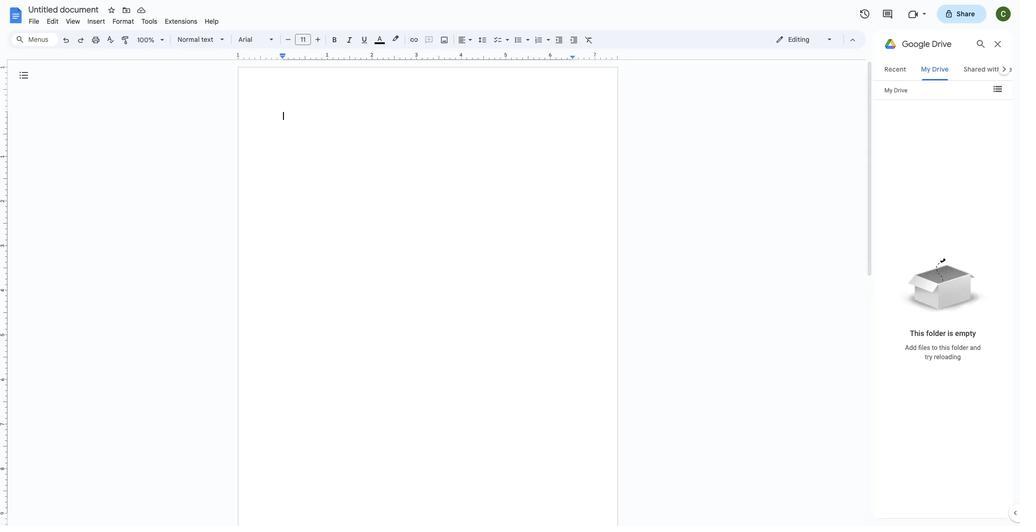 Task type: describe. For each thing, give the bounding box(es) containing it.
Zoom text field
[[135, 33, 157, 47]]

Star checkbox
[[105, 4, 118, 17]]

menu bar inside menu bar banner
[[25, 12, 223, 27]]

share button
[[938, 5, 988, 23]]

Menus field
[[12, 33, 58, 46]]

text
[[201, 35, 213, 44]]

text color image
[[375, 33, 385, 44]]

tools menu item
[[138, 16, 161, 27]]

editing
[[789, 35, 810, 44]]

right margin image
[[571, 53, 618, 60]]

Zoom field
[[133, 33, 168, 47]]

help menu item
[[201, 16, 223, 27]]

top margin image
[[0, 67, 7, 114]]

format menu item
[[109, 16, 138, 27]]

menu bar banner
[[0, 0, 1021, 527]]

font list. arial selected. option
[[239, 33, 264, 46]]

line & paragraph spacing image
[[477, 33, 488, 46]]

share
[[958, 10, 976, 18]]

editing button
[[770, 33, 840, 47]]

mode and view toolbar
[[769, 30, 861, 49]]

main toolbar
[[58, 0, 597, 439]]

insert image image
[[439, 33, 450, 46]]

view menu item
[[62, 16, 84, 27]]

left margin image
[[239, 53, 286, 60]]



Task type: vqa. For each thing, say whether or not it's contained in the screenshot.
1st option group from right
no



Task type: locate. For each thing, give the bounding box(es) containing it.
edit menu item
[[43, 16, 62, 27]]

menu bar containing file
[[25, 12, 223, 27]]

normal
[[178, 35, 200, 44]]

view
[[66, 17, 80, 26]]

normal text
[[178, 35, 213, 44]]

edit
[[47, 17, 59, 26]]

file
[[29, 17, 39, 26]]

extensions
[[165, 17, 198, 26]]

tools
[[142, 17, 158, 26]]

arial
[[239, 35, 253, 44]]

format
[[113, 17, 134, 26]]

Font size field
[[295, 34, 315, 46]]

1
[[237, 52, 240, 58]]

Font size text field
[[296, 34, 311, 45]]

numbered list menu image
[[545, 33, 551, 37]]

highlight color image
[[391, 33, 401, 44]]

application
[[0, 0, 1021, 527]]

extensions menu item
[[161, 16, 201, 27]]

bottom margin image
[[0, 511, 7, 527]]

insert
[[88, 17, 105, 26]]

menu bar
[[25, 12, 223, 27]]

file menu item
[[25, 16, 43, 27]]

insert menu item
[[84, 16, 109, 27]]

help
[[205, 17, 219, 26]]

application containing share
[[0, 0, 1021, 527]]

styles list. normal text selected. option
[[178, 33, 215, 46]]

Rename text field
[[25, 4, 104, 15]]

checklist menu image
[[504, 33, 510, 37]]



